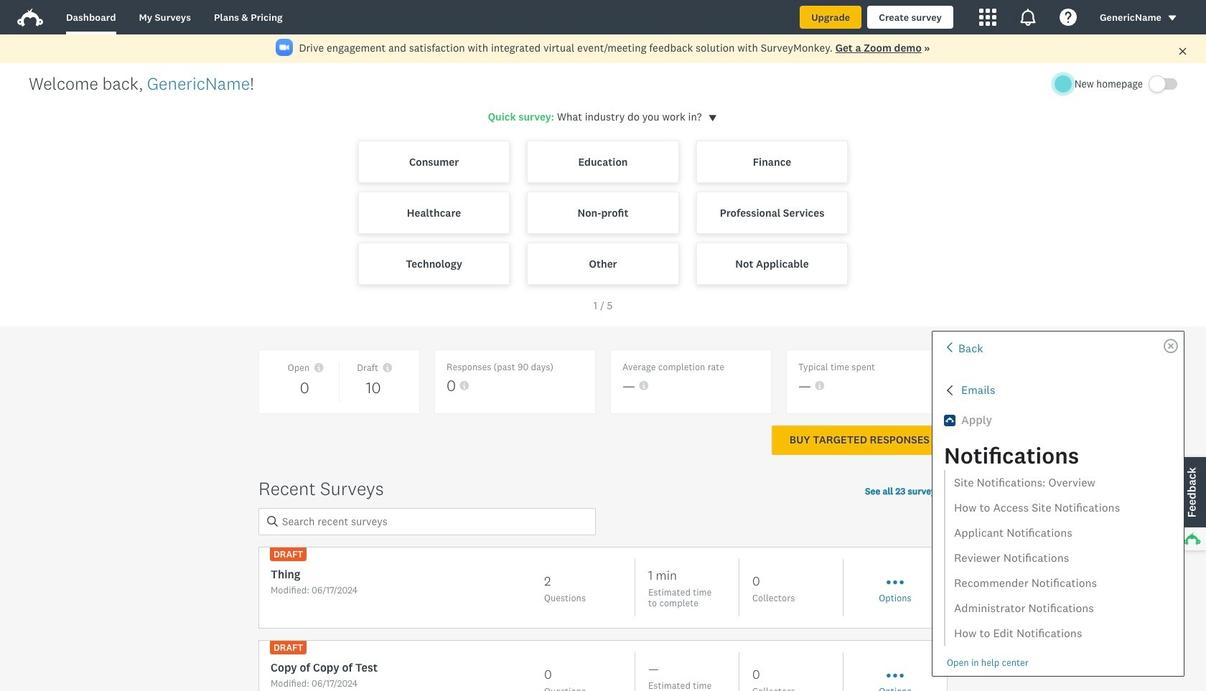 Task type: vqa. For each thing, say whether or not it's contained in the screenshot.
Help Icon
yes



Task type: locate. For each thing, give the bounding box(es) containing it.
0 horizontal spatial products icon image
[[980, 9, 997, 26]]

1 horizontal spatial products icon image
[[1020, 9, 1037, 26]]

None field
[[259, 508, 596, 535]]

dropdown arrow image
[[1168, 13, 1178, 23]]

2 products icon image from the left
[[1020, 9, 1037, 26]]

1 products icon image from the left
[[980, 9, 997, 26]]

products icon image
[[980, 9, 997, 26], [1020, 9, 1037, 26]]

Search recent surveys text field
[[259, 508, 596, 535]]

help icon image
[[1060, 9, 1077, 26]]



Task type: describe. For each thing, give the bounding box(es) containing it.
x image
[[1179, 47, 1188, 56]]

surveymonkey logo image
[[17, 9, 43, 27]]



